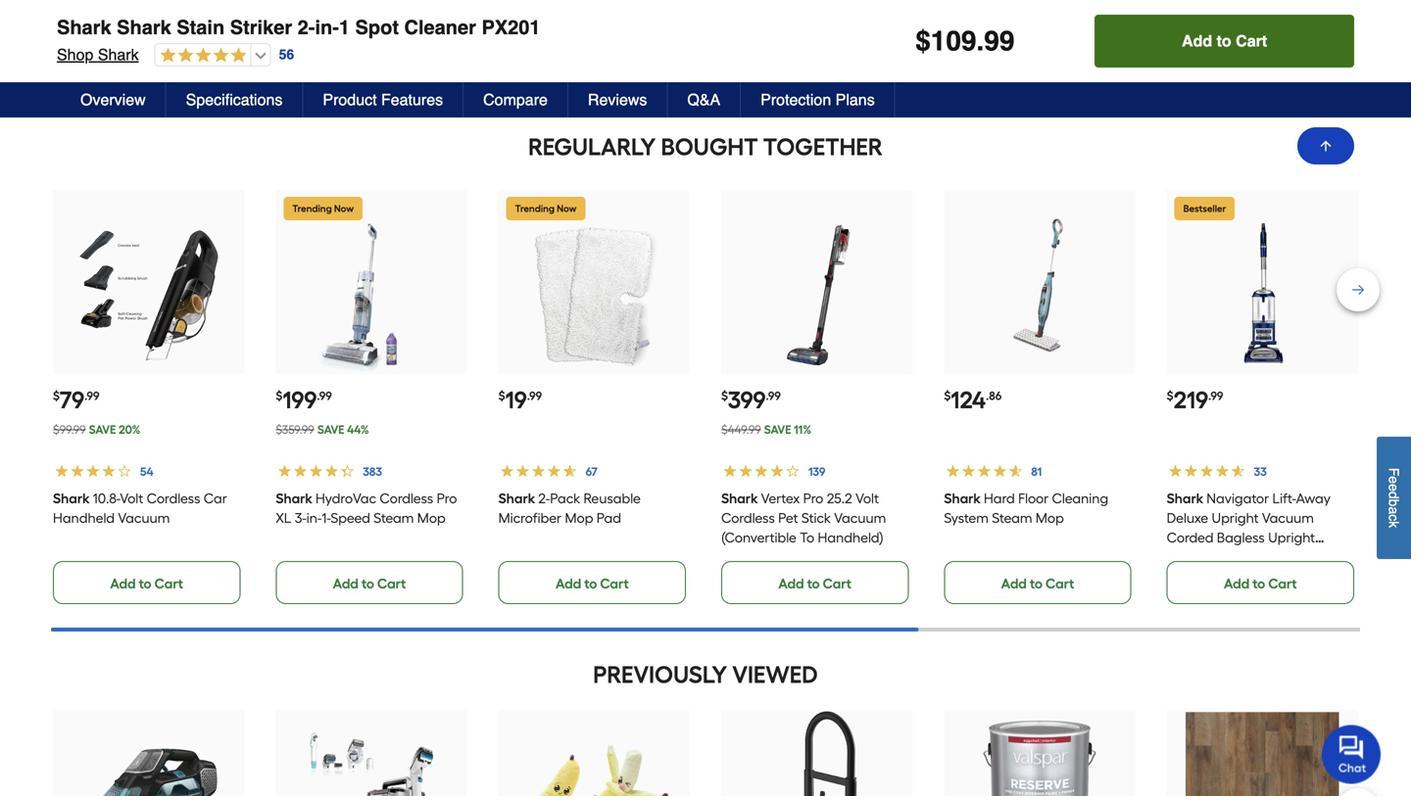 Task type: locate. For each thing, give the bounding box(es) containing it.
trending
[[292, 203, 332, 214], [515, 203, 555, 214]]

4 .99 from the left
[[766, 389, 781, 403]]

1 horizontal spatial save
[[317, 423, 345, 437]]

$ inside $ 19 .99
[[499, 389, 505, 403]]

save
[[89, 423, 116, 437], [317, 423, 345, 437], [764, 423, 791, 437]]

save inside 79 list item
[[89, 423, 116, 437]]

2 steam from the left
[[992, 510, 1033, 527]]

.99 for 79
[[84, 389, 99, 403]]

shark inside 124 list item
[[944, 490, 981, 507]]

add to cart inside 199 list item
[[333, 576, 406, 592]]

2- left 1
[[298, 16, 315, 39]]

vacuum down corded
[[1167, 549, 1219, 566]]

shop shark
[[57, 46, 139, 64]]

$
[[916, 25, 931, 57], [53, 389, 60, 403], [276, 389, 283, 403], [499, 389, 505, 403], [721, 389, 728, 403], [944, 389, 951, 403], [1167, 389, 1174, 403]]

2 trending from the left
[[515, 203, 555, 214]]

cart
[[155, 28, 183, 44], [377, 28, 406, 44], [1046, 28, 1075, 44], [1269, 28, 1297, 44], [1236, 32, 1268, 50], [155, 576, 183, 592], [377, 576, 406, 592], [600, 576, 629, 592], [823, 576, 852, 592], [1046, 576, 1075, 592], [1269, 576, 1297, 592]]

0 vertical spatial upright
[[1212, 510, 1259, 527]]

$ inside $ 79 .99
[[53, 389, 60, 403]]

vacuum inside 10.8-volt cordless car handheld vacuum
[[118, 510, 170, 527]]

0 horizontal spatial upright
[[1212, 510, 1259, 527]]

shark up 3- on the bottom left of the page
[[276, 490, 313, 507]]

trending now inside 199 list item
[[292, 203, 354, 214]]

plans
[[836, 91, 875, 109]]

shark inside the 19 list item
[[499, 490, 535, 507]]

add inside the 19 list item
[[556, 576, 581, 592]]

upright
[[1212, 510, 1259, 527], [1268, 530, 1315, 546]]

shark up handheld
[[53, 490, 90, 507]]

25.2
[[827, 490, 852, 507]]

to inside the 19 list item
[[584, 576, 597, 592]]

3 mop from the left
[[1036, 510, 1064, 527]]

2 mop from the left
[[565, 510, 593, 527]]

0 horizontal spatial save
[[89, 423, 116, 437]]

cordless up (convertible
[[721, 510, 775, 527]]

upright up "filter"
[[1268, 530, 1315, 546]]

0 horizontal spatial steam
[[374, 510, 414, 527]]

shark inside 199 list item
[[276, 490, 313, 507]]

shark right the shop
[[98, 46, 139, 64]]

1 steam from the left
[[374, 510, 414, 527]]

to inside 399 list item
[[807, 576, 820, 592]]

124 list item
[[944, 190, 1136, 605]]

trending now
[[292, 203, 354, 214], [515, 203, 577, 214]]

cart inside button
[[1236, 32, 1268, 50]]

mop down the pack
[[565, 510, 593, 527]]

in- for 3-
[[307, 510, 322, 527]]

shark
[[57, 16, 111, 39], [117, 16, 171, 39], [98, 46, 139, 64], [53, 490, 90, 507], [276, 490, 313, 507], [499, 490, 535, 507], [721, 490, 758, 507], [944, 490, 981, 507], [1167, 490, 1204, 507]]

add to cart inside button
[[1182, 32, 1268, 50]]

399 list item
[[721, 190, 913, 605]]

shark hydrovac cordless pro xl 3-in-1-speed steam mop image
[[295, 219, 448, 372]]

$ inside $ 219 .99
[[1167, 389, 1174, 403]]

upright down navigator
[[1212, 510, 1259, 527]]

add to cart link
[[53, 13, 240, 57], [276, 13, 463, 57], [944, 13, 1132, 57], [1167, 13, 1355, 57], [53, 561, 240, 605], [276, 561, 463, 605], [499, 561, 686, 605], [721, 561, 909, 605], [944, 561, 1132, 605], [1167, 561, 1355, 605]]

shark inside 399 list item
[[721, 490, 758, 507]]

handheld
[[53, 510, 115, 527]]

style selections florian oak 7-mm t x 8-in w x 48-in l wood plank laminate flooring (23.91-sq ft) image
[[1186, 712, 1339, 797]]

1 trending from the left
[[292, 203, 332, 214]]

219
[[1174, 386, 1209, 414]]

save inside 199 list item
[[317, 423, 345, 437]]

add to cart
[[110, 28, 183, 44], [333, 28, 406, 44], [1001, 28, 1075, 44], [1224, 28, 1297, 44], [1182, 32, 1268, 50], [110, 576, 183, 592], [333, 576, 406, 592], [556, 576, 629, 592], [779, 576, 852, 592], [1001, 576, 1075, 592], [1224, 576, 1297, 592]]

1 horizontal spatial upright
[[1268, 530, 1315, 546]]

vertex pro 25.2 volt cordless pet stick vacuum (convertible to handheld)
[[721, 490, 886, 546]]

add to cart inside 79 list item
[[110, 576, 183, 592]]

hard
[[984, 490, 1015, 507]]

save left 11%
[[764, 423, 791, 437]]

k
[[1386, 522, 1402, 528]]

1 vertical spatial upright
[[1268, 530, 1315, 546]]

shark for 2-pack reusable microfiber mop pad
[[499, 490, 535, 507]]

0 vertical spatial 2-
[[298, 16, 315, 39]]

cordless right hydrovac
[[380, 490, 433, 507]]

1 horizontal spatial mop
[[565, 510, 593, 527]]

add to cart link inside 199 list item
[[276, 561, 463, 605]]

$359.99
[[276, 423, 314, 437]]

3 .99 from the left
[[527, 389, 542, 403]]

.99 for 219
[[1209, 389, 1224, 403]]

together
[[763, 133, 883, 161]]

volt inside vertex pro 25.2 volt cordless pet stick vacuum (convertible to handheld)
[[856, 490, 879, 507]]

to inside 124 list item
[[1030, 576, 1043, 592]]

1 save from the left
[[89, 423, 116, 437]]

now inside 199 list item
[[334, 203, 354, 214]]

1 horizontal spatial now
[[557, 203, 577, 214]]

cordless inside hydrovac cordless pro xl 3-in-1-speed steam mop
[[380, 490, 433, 507]]

.99 inside $ 219 .99
[[1209, 389, 1224, 403]]

product features button
[[303, 82, 464, 118]]

.99 inside $ 79 .99
[[84, 389, 99, 403]]

e up b
[[1386, 484, 1402, 492]]

reusable
[[584, 490, 641, 507]]

1 vertical spatial 2-
[[538, 490, 550, 507]]

1 horizontal spatial trending
[[515, 203, 555, 214]]

hydrovac
[[316, 490, 376, 507]]

399
[[728, 386, 766, 414]]

vacuum
[[118, 510, 170, 527], [834, 510, 886, 527], [1262, 510, 1314, 527], [1167, 549, 1219, 566]]

$ 199 .99
[[276, 386, 332, 414]]

to
[[139, 28, 152, 44], [362, 28, 374, 44], [1030, 28, 1043, 44], [1253, 28, 1266, 44], [1217, 32, 1232, 50], [139, 576, 152, 592], [362, 576, 374, 592], [584, 576, 597, 592], [807, 576, 820, 592], [1030, 576, 1043, 592], [1253, 576, 1266, 592]]

trending now for hydrovac
[[292, 203, 354, 214]]

shark hard floor cleaning system steam mop image
[[963, 219, 1117, 372]]

add to cart inside 124 list item
[[1001, 576, 1075, 592]]

1 horizontal spatial cordless
[[380, 490, 433, 507]]

.99 for 19
[[527, 389, 542, 403]]

volt right 25.2 at the bottom right
[[856, 490, 879, 507]]

shark shark stain striker 2-in-1 spot cleaner px201
[[57, 16, 541, 39]]

shark for hard floor cleaning system steam mop
[[944, 490, 981, 507]]

2 horizontal spatial cordless
[[721, 510, 775, 527]]

shark inside 79 list item
[[53, 490, 90, 507]]

1 vertical spatial in-
[[307, 510, 322, 527]]

1 horizontal spatial trending now
[[515, 203, 577, 214]]

$ 19 .99
[[499, 386, 542, 414]]

2- up microfiber
[[538, 490, 550, 507]]

e up d
[[1386, 477, 1402, 484]]

0 horizontal spatial cordless
[[147, 490, 200, 507]]

1 pro from the left
[[437, 490, 457, 507]]

specifications
[[186, 91, 283, 109]]

10.8-
[[93, 490, 120, 507]]

0 horizontal spatial mop
[[417, 510, 446, 527]]

add to cart link inside 124 list item
[[944, 561, 1132, 605]]

pet
[[778, 510, 798, 527]]

shark up microfiber
[[499, 490, 535, 507]]

hydrovac cordless pro xl 3-in-1-speed steam mop
[[276, 490, 457, 527]]

pro inside vertex pro 25.2 volt cordless pet stick vacuum (convertible to handheld)
[[803, 490, 824, 507]]

1 mop from the left
[[417, 510, 446, 527]]

0 horizontal spatial now
[[334, 203, 354, 214]]

2 pro from the left
[[803, 490, 824, 507]]

add to cart button
[[1095, 15, 1355, 68]]

away
[[1296, 490, 1331, 507]]

2 .99 from the left
[[317, 389, 332, 403]]

now inside the 19 list item
[[557, 203, 577, 214]]

protection
[[761, 91, 831, 109]]

$ for 124
[[944, 389, 951, 403]]

mop down floor
[[1036, 510, 1064, 527]]

shark up the shop shark
[[117, 16, 171, 39]]

shark up system
[[944, 490, 981, 507]]

2 horizontal spatial save
[[764, 423, 791, 437]]

.
[[977, 25, 984, 57]]

$ for 199
[[276, 389, 283, 403]]

10.8-volt cordless car handheld vacuum
[[53, 490, 227, 527]]

vacuum down 10.8-
[[118, 510, 170, 527]]

shark up deluxe
[[1167, 490, 1204, 507]]

0 horizontal spatial trending now
[[292, 203, 354, 214]]

in- for 2-
[[315, 16, 339, 39]]

$ inside $ 199 .99
[[276, 389, 283, 403]]

steam
[[374, 510, 414, 527], [992, 510, 1033, 527]]

add
[[110, 28, 136, 44], [333, 28, 359, 44], [1001, 28, 1027, 44], [1224, 28, 1250, 44], [1182, 32, 1213, 50], [110, 576, 136, 592], [333, 576, 359, 592], [556, 576, 581, 592], [779, 576, 804, 592], [1001, 576, 1027, 592], [1224, 576, 1250, 592]]

in- left spot
[[315, 16, 339, 39]]

cart inside 219 list item
[[1269, 576, 1297, 592]]

56
[[279, 47, 294, 62]]

0 vertical spatial in-
[[315, 16, 339, 39]]

in- inside hydrovac cordless pro xl 3-in-1-speed steam mop
[[307, 510, 322, 527]]

volt down '20%'
[[120, 490, 143, 507]]

2-
[[298, 16, 315, 39], [538, 490, 550, 507]]

previously viewed
[[593, 661, 818, 689]]

shark for 10.8-volt cordless car handheld vacuum
[[53, 490, 90, 507]]

2 save from the left
[[317, 423, 345, 437]]

add inside "add to cart" button
[[1182, 32, 1213, 50]]

$ for 219
[[1167, 389, 1174, 403]]

1 now from the left
[[334, 203, 354, 214]]

in-
[[315, 16, 339, 39], [307, 510, 322, 527]]

previously viewed heading
[[51, 655, 1360, 695]]

add to cart link inside 79 list item
[[53, 561, 240, 605]]

5 .99 from the left
[[1209, 389, 1224, 403]]

2 volt from the left
[[856, 490, 879, 507]]

now
[[334, 203, 354, 214], [557, 203, 577, 214]]

volt inside 10.8-volt cordless car handheld vacuum
[[120, 490, 143, 507]]

floor
[[1018, 490, 1049, 507]]

save left 44%
[[317, 423, 345, 437]]

trending for 2-
[[515, 203, 555, 214]]

shark inside 219 list item
[[1167, 490, 1204, 507]]

e
[[1386, 477, 1402, 484], [1386, 484, 1402, 492]]

shark navigator lift-away deluxe upright vacuum corded bagless upright vacuum with hepa filter image
[[1186, 219, 1339, 372]]

arrow up image
[[1318, 138, 1334, 154]]

in- right xl
[[307, 510, 322, 527]]

2 horizontal spatial mop
[[1036, 510, 1064, 527]]

add inside 79 list item
[[110, 576, 136, 592]]

shark left "vertex"
[[721, 490, 758, 507]]

overview button
[[61, 82, 166, 118]]

trending now for 2-
[[515, 203, 577, 214]]

reviews button
[[568, 82, 668, 118]]

$449.99
[[721, 423, 761, 437]]

cart inside 124 list item
[[1046, 576, 1075, 592]]

79
[[60, 386, 84, 414]]

$ inside $ 399 .99
[[721, 389, 728, 403]]

trending now inside the 19 list item
[[515, 203, 577, 214]]

0 horizontal spatial pro
[[437, 490, 457, 507]]

reviews
[[588, 91, 647, 109]]

add inside 219 list item
[[1224, 576, 1250, 592]]

save left '20%'
[[89, 423, 116, 437]]

.99 inside $ 399 .99
[[766, 389, 781, 403]]

now down regularly
[[557, 203, 577, 214]]

trending inside 199 list item
[[292, 203, 332, 214]]

steam right speed
[[374, 510, 414, 527]]

2 now from the left
[[557, 203, 577, 214]]

$ for 79
[[53, 389, 60, 403]]

viewed
[[733, 661, 818, 689]]

1 trending now from the left
[[292, 203, 354, 214]]

1 volt from the left
[[120, 490, 143, 507]]

kohler koi matte black single handle pull-down kitchen faucet with deck plate and soap dispenser included image
[[741, 712, 894, 797]]

save inside 399 list item
[[764, 423, 791, 437]]

3 save from the left
[[764, 423, 791, 437]]

cordless
[[147, 490, 200, 507], [380, 490, 433, 507], [721, 510, 775, 527]]

1 horizontal spatial pro
[[803, 490, 824, 507]]

mop right speed
[[417, 510, 446, 527]]

.99 inside $ 19 .99
[[527, 389, 542, 403]]

steam down hard at the bottom of the page
[[992, 510, 1033, 527]]

mop
[[417, 510, 446, 527], [565, 510, 593, 527], [1036, 510, 1064, 527]]

.99 inside $ 199 .99
[[317, 389, 332, 403]]

1 .99 from the left
[[84, 389, 99, 403]]

2 trending now from the left
[[515, 203, 577, 214]]

trending inside the 19 list item
[[515, 203, 555, 214]]

0 horizontal spatial trending
[[292, 203, 332, 214]]

navigator
[[1207, 490, 1269, 507]]

$99.99 save 20%
[[53, 423, 140, 437]]

a
[[1386, 507, 1402, 515]]

cordless left car
[[147, 490, 200, 507]]

vacuum up handheld)
[[834, 510, 886, 527]]

0 horizontal spatial volt
[[120, 490, 143, 507]]

add inside 199 list item
[[333, 576, 359, 592]]

$ for 399
[[721, 389, 728, 403]]

$ inside $ 124 .86
[[944, 389, 951, 403]]

cart inside 199 list item
[[377, 576, 406, 592]]

1 horizontal spatial 2-
[[538, 490, 550, 507]]

1 horizontal spatial steam
[[992, 510, 1033, 527]]

1 horizontal spatial volt
[[856, 490, 879, 507]]

shark vertex pro 25.2 volt cordless pet stick vacuum (convertible to handheld) image
[[741, 219, 894, 372]]

$ for 109
[[916, 25, 931, 57]]

volt
[[120, 490, 143, 507], [856, 490, 879, 507]]

now up the shark hydrovac cordless pro xl 3-in-1-speed steam mop image on the left top
[[334, 203, 354, 214]]



Task type: describe. For each thing, give the bounding box(es) containing it.
overview
[[80, 91, 146, 109]]

bestseller
[[1184, 203, 1226, 214]]

vertex
[[761, 490, 800, 507]]

bought
[[661, 133, 758, 161]]

$ 399 .99
[[721, 386, 781, 414]]

.86
[[986, 389, 1002, 403]]

cart inside the 19 list item
[[600, 576, 629, 592]]

trending for hydrovac
[[292, 203, 332, 214]]

q&a button
[[668, 82, 741, 118]]

regularly
[[528, 133, 656, 161]]

124
[[951, 386, 986, 414]]

add to cart link inside 399 list item
[[721, 561, 909, 605]]

hepa
[[1252, 549, 1285, 566]]

$ 79 .99
[[53, 386, 99, 414]]

to inside 79 list item
[[139, 576, 152, 592]]

px201
[[482, 16, 541, 39]]

199 list item
[[276, 190, 467, 605]]

stain
[[177, 16, 225, 39]]

pro inside hydrovac cordless pro xl 3-in-1-speed steam mop
[[437, 490, 457, 507]]

$ 109 . 99
[[916, 25, 1015, 57]]

features
[[381, 91, 443, 109]]

f
[[1386, 468, 1402, 477]]

$359.99 save 44%
[[276, 423, 369, 437]]

cart inside 399 list item
[[823, 576, 852, 592]]

to
[[800, 530, 815, 546]]

11%
[[794, 423, 812, 437]]

regularly bought together
[[528, 133, 883, 161]]

speed
[[331, 510, 370, 527]]

add inside 124 list item
[[1001, 576, 1027, 592]]

shark for navigator lift-away deluxe upright vacuum corded bagless upright vacuum with hepa filter
[[1167, 490, 1204, 507]]

add inside 399 list item
[[779, 576, 804, 592]]

now for hydrovac
[[334, 203, 354, 214]]

cleaning
[[1052, 490, 1109, 507]]

cleaner
[[404, 16, 476, 39]]

pad
[[597, 510, 621, 527]]

f e e d b a c k
[[1386, 468, 1402, 528]]

cart inside 79 list item
[[155, 576, 183, 592]]

steam inside hard floor cleaning system steam mop
[[992, 510, 1033, 527]]

1
[[339, 16, 350, 39]]

compare button
[[464, 82, 568, 118]]

spot
[[355, 16, 399, 39]]

product
[[323, 91, 377, 109]]

$ 124 .86
[[944, 386, 1002, 414]]

cordless inside vertex pro 25.2 volt cordless pet stick vacuum (convertible to handheld)
[[721, 510, 775, 527]]

b
[[1386, 499, 1402, 507]]

3-
[[295, 510, 307, 527]]

.99 for 399
[[766, 389, 781, 403]]

car
[[204, 490, 227, 507]]

with
[[1222, 549, 1249, 566]]

2- inside '2-pack reusable microfiber mop pad'
[[538, 490, 550, 507]]

bagless
[[1217, 530, 1265, 546]]

vacuum down lift-
[[1262, 510, 1314, 527]]

d
[[1386, 492, 1402, 499]]

handheld)
[[818, 530, 884, 546]]

add to cart inside 219 list item
[[1224, 576, 1297, 592]]

q&a
[[687, 91, 721, 109]]

c
[[1386, 515, 1402, 522]]

2-pack reusable microfiber mop pad
[[499, 490, 641, 527]]

99
[[984, 25, 1015, 57]]

steam inside hydrovac cordless pro xl 3-in-1-speed steam mop
[[374, 510, 414, 527]]

xl
[[276, 510, 292, 527]]

mop inside hydrovac cordless pro xl 3-in-1-speed steam mop
[[417, 510, 446, 527]]

shop
[[57, 46, 93, 64]]

system
[[944, 510, 989, 527]]

shark 10.8-volt cordless car handheld vacuum image
[[72, 219, 225, 372]]

lift-
[[1273, 490, 1296, 507]]

striker
[[230, 16, 292, 39]]

19 list item
[[499, 190, 690, 605]]

$ 219 .99
[[1167, 386, 1224, 414]]

stick
[[802, 510, 831, 527]]

f e e d b a c k button
[[1377, 437, 1411, 560]]

add to cart inside the 19 list item
[[556, 576, 629, 592]]

previously
[[593, 661, 727, 689]]

chat invite button image
[[1322, 725, 1382, 785]]

shark for vertex pro 25.2 volt cordless pet stick vacuum (convertible to handheld)
[[721, 490, 758, 507]]

product features
[[323, 91, 443, 109]]

regularly bought together heading
[[51, 127, 1360, 166]]

219 list item
[[1167, 190, 1358, 605]]

44%
[[347, 423, 369, 437]]

valspar reserve eggshell base tintable latex interior paint + primer (1-gallon) image
[[963, 712, 1117, 797]]

deluxe
[[1167, 510, 1209, 527]]

add to cart link inside 219 list item
[[1167, 561, 1355, 605]]

save for 199
[[317, 423, 345, 437]]

.99 for 199
[[317, 389, 332, 403]]

109
[[931, 25, 977, 57]]

save for 79
[[89, 423, 116, 437]]

199
[[283, 386, 317, 414]]

79 list item
[[53, 190, 244, 605]]

to inside 219 list item
[[1253, 576, 1266, 592]]

to inside "add to cart" button
[[1217, 32, 1232, 50]]

bark yellow plush dog toy squeaker crazy crinkle 2 part toy bpa-free image
[[518, 712, 671, 797]]

add to cart inside 399 list item
[[779, 576, 852, 592]]

black+decker spillbuster cordless spill + spot carpet cleaner image
[[72, 712, 225, 797]]

$99.99
[[53, 423, 86, 437]]

19
[[505, 386, 527, 414]]

2 e from the top
[[1386, 484, 1402, 492]]

shark 2-pack reusable microfiber mop pad image
[[518, 219, 671, 372]]

pack
[[550, 490, 580, 507]]

4.9 stars image
[[155, 47, 247, 65]]

navigator lift-away deluxe upright vacuum corded bagless upright vacuum with hepa filter
[[1167, 490, 1331, 566]]

add to cart link inside the 19 list item
[[499, 561, 686, 605]]

protection plans
[[761, 91, 875, 109]]

vacuum inside vertex pro 25.2 volt cordless pet stick vacuum (convertible to handheld)
[[834, 510, 886, 527]]

filter
[[1288, 549, 1318, 566]]

hard floor cleaning system steam mop
[[944, 490, 1109, 527]]

to inside 199 list item
[[362, 576, 374, 592]]

shark up the shop
[[57, 16, 111, 39]]

0 horizontal spatial 2-
[[298, 16, 315, 39]]

shark for hydrovac cordless pro xl 3-in-1-speed steam mop
[[276, 490, 313, 507]]

cordless inside 10.8-volt cordless car handheld vacuum
[[147, 490, 200, 507]]

mop inside hard floor cleaning system steam mop
[[1036, 510, 1064, 527]]

compare
[[483, 91, 548, 109]]

microfiber
[[499, 510, 562, 527]]

protection plans button
[[741, 82, 896, 118]]

mop inside '2-pack reusable microfiber mop pad'
[[565, 510, 593, 527]]

1 e from the top
[[1386, 477, 1402, 484]]

(convertible
[[721, 530, 797, 546]]

shark shark stain striker 2-in-1 spot cleaner px201 image
[[295, 712, 448, 797]]

corded
[[1167, 530, 1214, 546]]

now for 2-
[[557, 203, 577, 214]]

$ for 19
[[499, 389, 505, 403]]

save for 399
[[764, 423, 791, 437]]



Task type: vqa. For each thing, say whether or not it's contained in the screenshot.
triple slow cooker
no



